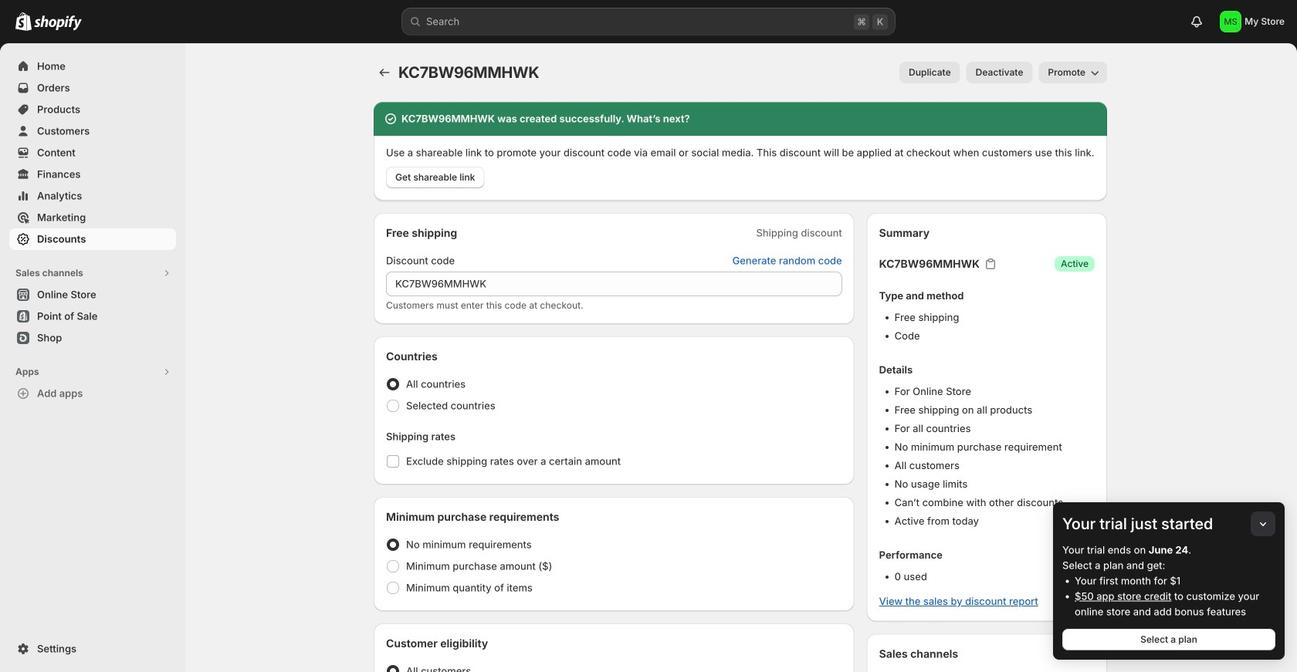 Task type: vqa. For each thing, say whether or not it's contained in the screenshot.
Shopify icon
yes



Task type: locate. For each thing, give the bounding box(es) containing it.
None text field
[[386, 272, 842, 297]]

my store image
[[1220, 11, 1242, 32]]

shopify image
[[15, 12, 32, 31]]



Task type: describe. For each thing, give the bounding box(es) containing it.
shopify image
[[34, 15, 82, 31]]



